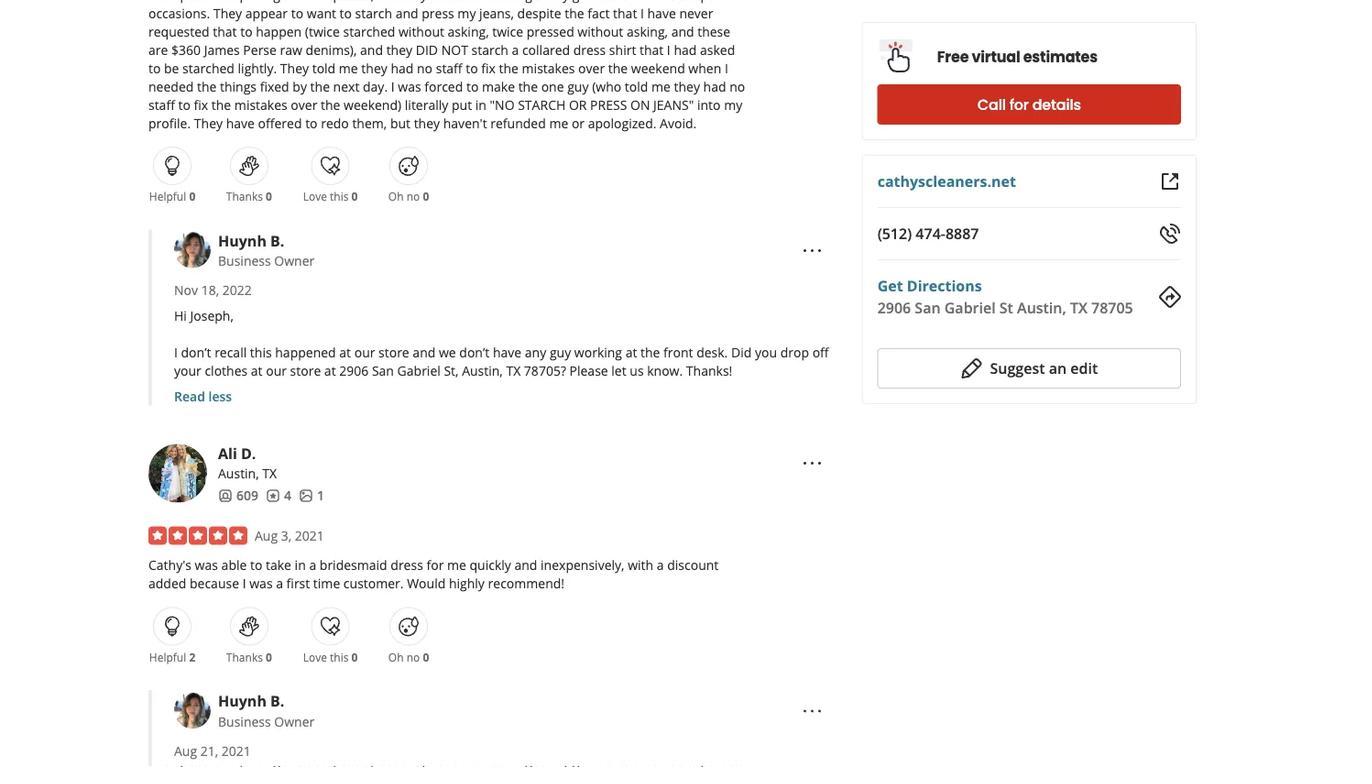 Task type: vqa. For each thing, say whether or not it's contained in the screenshot.


Task type: locate. For each thing, give the bounding box(es) containing it.
609
[[237, 487, 259, 504]]

1 horizontal spatial staff
[[436, 59, 463, 77]]

0 vertical spatial this
[[330, 189, 349, 204]]

0 vertical spatial menu image
[[802, 240, 824, 262]]

for
[[1010, 94, 1029, 115], [427, 557, 444, 574]]

to left redo
[[305, 114, 318, 132]]

1 vertical spatial owner
[[274, 713, 315, 730]]

photo of huynh b. image up 21,
[[174, 692, 211, 729]]

1 vertical spatial 2021
[[222, 742, 251, 760]]

me up highly
[[447, 557, 467, 574]]

0 horizontal spatial don't
[[181, 344, 211, 361]]

1 vertical spatial over
[[291, 96, 318, 113]]

ali d. link
[[218, 443, 256, 463]]

for right call
[[1010, 94, 1029, 115]]

but right them,
[[390, 114, 411, 132]]

0 horizontal spatial san
[[372, 362, 394, 380]]

0 horizontal spatial tx
[[262, 465, 277, 482]]

love for helpful 2
[[303, 650, 327, 665]]

1 vertical spatial but
[[390, 114, 411, 132]]

this down redo
[[330, 189, 349, 204]]

menu image
[[802, 240, 824, 262], [802, 701, 824, 723]]

1 thanks from the top
[[226, 189, 263, 204]]

first
[[287, 575, 310, 592]]

tx left 78705?
[[506, 362, 521, 380]]

1 vertical spatial huynh b. business owner
[[218, 691, 315, 730]]

0 vertical spatial b.
[[270, 231, 285, 250]]

2 thanks from the top
[[226, 650, 263, 665]]

0 vertical spatial san
[[915, 298, 941, 318]]

huynh b. business owner up 2022 on the left top
[[218, 231, 315, 270]]

store
[[379, 344, 410, 361], [290, 362, 321, 380]]

2 b. from the top
[[270, 691, 285, 711]]

2 love from the top
[[303, 650, 327, 665]]

5 star rating image
[[149, 527, 248, 545]]

tx up 16 review v2 "icon"
[[262, 465, 277, 482]]

without down fact
[[578, 23, 624, 40]]

1 vertical spatial aug
[[174, 742, 197, 760]]

1 horizontal spatial gabriel
[[945, 298, 996, 318]]

mistakes
[[522, 59, 575, 77], [235, 96, 288, 113]]

tx inside i don't recall this happened at our store and we don't have any guy working at the front desk. did you drop off your clothes at our store at 2906 san gabriel st, austin, tx 78705? please let us know. thanks!
[[506, 362, 521, 380]]

san left st,
[[372, 362, 394, 380]]

starched down acceptable,
[[343, 23, 395, 40]]

0
[[189, 189, 195, 204], [266, 189, 272, 204], [352, 189, 358, 204], [423, 189, 429, 204], [266, 650, 272, 665], [352, 650, 358, 665], [423, 650, 429, 665]]

this right recall
[[250, 344, 272, 361]]

helpful 0
[[149, 189, 195, 204]]

had up into
[[704, 78, 727, 95]]

redo
[[321, 114, 349, 132]]

was up because
[[195, 557, 218, 574]]

aug for aug 3, 2021
[[255, 527, 278, 545]]

0 vertical spatial love
[[303, 189, 327, 204]]

1 love this 0 from the top
[[303, 189, 358, 204]]

starch
[[518, 96, 566, 113]]

tx inside "ali d. austin, tx"
[[262, 465, 277, 482]]

gabriel down directions
[[945, 298, 996, 318]]

2 owner from the top
[[274, 713, 315, 730]]

0 vertical spatial in
[[476, 96, 487, 113]]

to down acceptable,
[[340, 4, 352, 22]]

1 vertical spatial b.
[[270, 691, 285, 711]]

1 vertical spatial in
[[295, 557, 306, 574]]

1 horizontal spatial told
[[625, 78, 649, 95]]

1 vertical spatial 2906
[[339, 362, 369, 380]]

1 vertical spatial for
[[427, 557, 444, 574]]

1 huynh from the top
[[218, 231, 267, 250]]

0 vertical spatial but
[[378, 0, 398, 3]]

the up the make
[[499, 59, 519, 77]]

let
[[612, 362, 627, 380]]

read less button
[[174, 387, 232, 406]]

that up the weekend
[[640, 41, 664, 58]]

to
[[291, 4, 304, 22], [340, 4, 352, 22], [240, 23, 253, 40], [149, 59, 161, 77], [466, 59, 478, 77], [467, 78, 479, 95], [178, 96, 191, 113], [305, 114, 318, 132], [250, 557, 263, 574]]

my right into
[[724, 96, 743, 113]]

1 vertical spatial starched
[[183, 59, 235, 77]]

2 oh no 0 from the top
[[389, 650, 429, 665]]

0 vertical spatial thanks 0
[[226, 189, 272, 204]]

1 vertical spatial san
[[372, 362, 394, 380]]

1 business from the top
[[218, 252, 271, 270]]

free virtual estimates
[[938, 47, 1098, 67]]

love down redo
[[303, 189, 327, 204]]

huynh up aug 21, 2021
[[218, 691, 267, 711]]

1 vertical spatial dress
[[391, 557, 423, 574]]

i inside cathy's was able to take in a bridesmaid dress for me quickly and inexpensively, with a discount added because i was a first time customer. would highly recommend!
[[243, 575, 246, 592]]

acceptable,
[[307, 0, 374, 3]]

1 vertical spatial thanks 0
[[226, 650, 272, 665]]

my up despite
[[551, 0, 569, 3]]

1 horizontal spatial over
[[579, 59, 605, 77]]

2 horizontal spatial austin,
[[1018, 298, 1067, 318]]

a
[[512, 41, 519, 58], [309, 557, 316, 574], [657, 557, 664, 574], [276, 575, 283, 592]]

2 horizontal spatial was
[[398, 78, 421, 95]]

0 vertical spatial 2021
[[295, 527, 324, 545]]

starched
[[343, 23, 395, 40], [183, 59, 235, 77]]

that down on
[[613, 4, 637, 22]]

and
[[214, 0, 237, 3], [396, 4, 419, 22], [672, 23, 695, 40], [360, 41, 383, 58], [413, 344, 436, 361], [515, 557, 538, 574]]

and left 'we'
[[413, 344, 436, 361]]

to right able
[[250, 557, 263, 574]]

fix up the make
[[482, 59, 496, 77]]

i down able
[[243, 575, 246, 592]]

did
[[416, 41, 438, 58]]

b. for first photo of huynh b. from the bottom of the page
[[270, 691, 285, 711]]

offered
[[258, 114, 302, 132]]

without up did
[[399, 23, 445, 40]]

0 vertical spatial huynh
[[218, 231, 267, 250]]

for inside cathy's was able to take in a bridesmaid dress for me quickly and inexpensively, with a discount added because i was a first time customer. would highly recommend!
[[427, 557, 444, 574]]

lightly.
[[238, 59, 277, 77]]

guy inside i don't recall this happened at our store and we don't have any guy working at the front desk. did you drop off your clothes at our store at 2906 san gabriel st, austin, tx 78705? please let us know. thanks!
[[550, 344, 571, 361]]

thanks 0 for helpful 0
[[226, 189, 272, 204]]

and inside cathy's was able to take in a bridesmaid dress for me quickly and inexpensively, with a discount added because i was a first time customer. would highly recommend!
[[515, 557, 538, 574]]

take
[[266, 557, 292, 574]]

1 horizontal spatial store
[[379, 344, 410, 361]]

have down the three on the top of the page
[[648, 4, 676, 22]]

starch down acceptable,
[[355, 4, 392, 22]]

2 menu image from the top
[[802, 701, 824, 723]]

tx left 78705
[[1071, 298, 1088, 318]]

2 photo of huynh b. image from the top
[[174, 692, 211, 729]]

dress inside "the speed and pricing are acceptable, but they have now damaged my garments on three separate occasions. they appear to want to starch and press my jeans, despite the fact that i have never requested that to happen (twice starched without asking, twice pressed without asking, and these are $360 james perse raw denims), and they did not starch a collared dress shirt that i had asked to be starched lightly. they told me they had no staff to fix the mistakes over the weekend when i needed the things fixed by the next day. i was forced to make the one guy (who told me they had no staff to fix the mistakes over the weekend) literally put in "no starch or press on jeans" into my profile. they have offered to redo them, but they haven't refunded me or apologized. avoid."
[[574, 41, 606, 58]]

16 review v2 image
[[266, 489, 281, 503]]

1 vertical spatial staff
[[149, 96, 175, 113]]

and left press
[[396, 4, 419, 22]]

helpful left "2"
[[149, 650, 186, 665]]

you
[[755, 344, 777, 361]]

1 horizontal spatial austin,
[[462, 362, 503, 380]]

love this 0 down redo
[[303, 189, 358, 204]]

i
[[641, 4, 644, 22], [667, 41, 671, 58], [725, 59, 729, 77], [391, 78, 395, 95], [174, 344, 178, 361], [243, 575, 246, 592]]

thanks 0 for helpful 2
[[226, 650, 272, 665]]

2 huynh from the top
[[218, 691, 267, 711]]

thanks right helpful 0
[[226, 189, 263, 204]]

1 vertical spatial tx
[[506, 362, 521, 380]]

weekend
[[631, 59, 685, 77]]

1 horizontal spatial without
[[578, 23, 624, 40]]

1 vertical spatial gabriel
[[397, 362, 441, 380]]

1 horizontal spatial tx
[[506, 362, 521, 380]]

they left did
[[387, 41, 413, 58]]

edit
[[1071, 358, 1098, 378]]

2021 right 3,
[[295, 527, 324, 545]]

0 horizontal spatial without
[[399, 23, 445, 40]]

told down the denims),
[[312, 59, 336, 77]]

suggest an edit button
[[878, 348, 1182, 389]]

1 horizontal spatial was
[[250, 575, 273, 592]]

0 vertical spatial helpful
[[149, 189, 186, 204]]

denims),
[[306, 41, 357, 58]]

1 menu image from the top
[[802, 240, 824, 262]]

are
[[284, 0, 303, 3], [149, 41, 168, 58]]

1 vertical spatial mistakes
[[235, 96, 288, 113]]

photos element
[[299, 486, 324, 505]]

huynh
[[218, 231, 267, 250], [218, 691, 267, 711]]

aug left 3,
[[255, 527, 278, 545]]

this inside i don't recall this happened at our store and we don't have any guy working at the front desk. did you drop off your clothes at our store at 2906 san gabriel st, austin, tx 78705? please let us know. thanks!
[[250, 344, 272, 361]]

2906 inside i don't recall this happened at our store and we don't have any guy working at the front desk. did you drop off your clothes at our store at 2906 san gabriel st, austin, tx 78705? please let us know. thanks!
[[339, 362, 369, 380]]

huynh b. business owner
[[218, 231, 315, 270], [218, 691, 315, 730]]

had up literally
[[391, 59, 414, 77]]

2 vertical spatial my
[[724, 96, 743, 113]]

i don't recall this happened at our store and we don't have any guy working at the front desk. did you drop off your clothes at our store at 2906 san gabriel st, austin, tx 78705? please let us know. thanks!
[[174, 344, 829, 380]]

san down get directions 'link'
[[915, 298, 941, 318]]

asking,
[[448, 23, 489, 40], [627, 23, 668, 40]]

starched down james
[[183, 59, 235, 77]]

thanks for 2
[[226, 650, 263, 665]]

0 vertical spatial austin,
[[1018, 298, 1067, 318]]

drop
[[781, 344, 810, 361]]

1 owner from the top
[[274, 252, 315, 270]]

1 vertical spatial was
[[195, 557, 218, 574]]

$360
[[171, 41, 201, 58]]

love this 0 down time
[[303, 650, 358, 665]]

1 horizontal spatial our
[[354, 344, 375, 361]]

1 vertical spatial huynh
[[218, 691, 267, 711]]

helpful 2
[[149, 650, 195, 665]]

0 vertical spatial starch
[[355, 4, 392, 22]]

guy up or
[[568, 78, 589, 95]]

have
[[431, 0, 459, 3], [648, 4, 676, 22], [226, 114, 255, 132], [493, 344, 522, 361]]

your
[[174, 362, 202, 380]]

this down time
[[330, 650, 349, 665]]

love this 0
[[303, 189, 358, 204], [303, 650, 358, 665]]

0 vertical spatial business
[[218, 252, 271, 270]]

24 directions v2 image
[[1160, 286, 1182, 308]]

the down things
[[212, 96, 231, 113]]

guy
[[568, 78, 589, 95], [550, 344, 571, 361]]

dress left shirt
[[574, 41, 606, 58]]

and up the recommend!
[[515, 557, 538, 574]]

we
[[439, 344, 456, 361]]

0 vertical spatial 2906
[[878, 298, 911, 318]]

2 huynh b. business owner from the top
[[218, 691, 315, 730]]

1 vertical spatial oh no 0
[[389, 650, 429, 665]]

0 horizontal spatial mistakes
[[235, 96, 288, 113]]

2 vertical spatial this
[[330, 650, 349, 665]]

was down take
[[250, 575, 273, 592]]

24 pencil v2 image
[[961, 358, 983, 380]]

2 love this 0 from the top
[[303, 650, 358, 665]]

owner
[[274, 252, 315, 270], [274, 713, 315, 730]]

our right happened at the top of page
[[354, 344, 375, 361]]

in right put
[[476, 96, 487, 113]]

1 b. from the top
[[270, 231, 285, 250]]

2 helpful from the top
[[149, 650, 186, 665]]

for inside button
[[1010, 94, 1029, 115]]

0 vertical spatial fix
[[482, 59, 496, 77]]

0 vertical spatial for
[[1010, 94, 1029, 115]]

1 vertical spatial store
[[290, 362, 321, 380]]

store down happened at the top of page
[[290, 362, 321, 380]]

thanks for 0
[[226, 189, 263, 204]]

0 vertical spatial had
[[674, 41, 697, 58]]

dress inside cathy's was able to take in a bridesmaid dress for me quickly and inexpensively, with a discount added because i was a first time customer. would highly recommend!
[[391, 557, 423, 574]]

working
[[575, 344, 623, 361]]

thanks 0 right (2 reactions) element
[[226, 650, 272, 665]]

get
[[878, 276, 904, 296]]

mistakes down collared
[[522, 59, 575, 77]]

recommend!
[[488, 575, 565, 592]]

reviews element
[[266, 486, 291, 505]]

(0 reactions) element
[[189, 189, 195, 204], [266, 189, 272, 204], [352, 189, 358, 204], [423, 189, 429, 204], [266, 650, 272, 665], [352, 650, 358, 665], [423, 650, 429, 665]]

2 horizontal spatial had
[[704, 78, 727, 95]]

fix down $360
[[194, 96, 208, 113]]

love this 0 for 0
[[303, 189, 358, 204]]

2 horizontal spatial my
[[724, 96, 743, 113]]

2 oh from the top
[[389, 650, 404, 665]]

1 helpful from the top
[[149, 189, 186, 204]]

1 horizontal spatial are
[[284, 0, 303, 3]]

fix
[[482, 59, 496, 77], [194, 96, 208, 113]]

0 horizontal spatial was
[[195, 557, 218, 574]]

suggest
[[991, 358, 1046, 378]]

2906
[[878, 298, 911, 318], [339, 362, 369, 380]]

0 horizontal spatial over
[[291, 96, 318, 113]]

0 horizontal spatial fix
[[194, 96, 208, 113]]

in inside "the speed and pricing are acceptable, but they have now damaged my garments on three separate occasions. they appear to want to starch and press my jeans, despite the fact that i have never requested that to happen (twice starched without asking, twice pressed without asking, and these are $360 james perse raw denims), and they did not starch a collared dress shirt that i had asked to be starched lightly. they told me they had no staff to fix the mistakes over the weekend when i needed the things fixed by the next day. i was forced to make the one guy (who told me they had no staff to fix the mistakes over the weekend) literally put in "no starch or press on jeans" into my profile. they have offered to redo them, but they haven't refunded me or apologized. avoid."
[[476, 96, 487, 113]]

2 business from the top
[[218, 713, 271, 730]]

0 horizontal spatial aug
[[174, 742, 197, 760]]

and up day.
[[360, 41, 383, 58]]

helpful down profile.
[[149, 189, 186, 204]]

guy up 78705?
[[550, 344, 571, 361]]

2 vertical spatial had
[[704, 78, 727, 95]]

1 horizontal spatial in
[[476, 96, 487, 113]]

0 vertical spatial owner
[[274, 252, 315, 270]]

austin, right st
[[1018, 298, 1067, 318]]

1 vertical spatial oh
[[389, 650, 404, 665]]

1 love from the top
[[303, 189, 327, 204]]

don't
[[181, 344, 211, 361], [460, 344, 490, 361]]

0 vertical spatial guy
[[568, 78, 589, 95]]

0 vertical spatial love this 0
[[303, 189, 358, 204]]

read
[[174, 388, 205, 405]]

to inside cathy's was able to take in a bridesmaid dress for me quickly and inexpensively, with a discount added because i was a first time customer. would highly recommend!
[[250, 557, 263, 574]]

garments
[[573, 0, 630, 3]]

0 vertical spatial tx
[[1071, 298, 1088, 318]]

don't right 'we'
[[460, 344, 490, 361]]

guy inside "the speed and pricing are acceptable, but they have now damaged my garments on three separate occasions. they appear to want to starch and press my jeans, despite the fact that i have never requested that to happen (twice starched without asking, twice pressed without asking, and these are $360 james perse raw denims), and they did not starch a collared dress shirt that i had asked to be starched lightly. they told me they had no staff to fix the mistakes over the weekend when i needed the things fixed by the next day. i was forced to make the one guy (who told me they had no staff to fix the mistakes over the weekend) literally put in "no starch or press on jeans" into my profile. they have offered to redo them, but they haven't refunded me or apologized. avoid."
[[568, 78, 589, 95]]

to left be
[[149, 59, 161, 77]]

2 without from the left
[[578, 23, 624, 40]]

profile.
[[149, 114, 191, 132]]

directions
[[907, 276, 982, 296]]

1 huynh b. business owner from the top
[[218, 231, 315, 270]]

2 thanks 0 from the top
[[226, 650, 272, 665]]

1 oh from the top
[[389, 189, 404, 204]]

aug 21, 2021
[[174, 742, 251, 760]]

store left 'we'
[[379, 344, 410, 361]]

haven't
[[443, 114, 487, 132]]

1 oh no 0 from the top
[[389, 189, 429, 204]]

1 vertical spatial love
[[303, 650, 327, 665]]

photo of ali d. image
[[149, 444, 207, 503]]

1 thanks 0 from the top
[[226, 189, 272, 204]]

business up aug 21, 2021
[[218, 713, 271, 730]]

1 vertical spatial guy
[[550, 344, 571, 361]]

"no
[[490, 96, 515, 113]]

but right acceptable,
[[378, 0, 398, 3]]

b.
[[270, 231, 285, 250], [270, 691, 285, 711]]

austin, inside get directions 2906 san gabriel st austin, tx 78705
[[1018, 298, 1067, 318]]

me down the weekend
[[652, 78, 671, 95]]

huynh b. business owner for 1st photo of huynh b. from the top of the page
[[218, 231, 315, 270]]

business up 2022 on the left top
[[218, 252, 271, 270]]

appear
[[245, 4, 288, 22]]

(2 reactions) element
[[189, 650, 195, 665]]

at
[[339, 344, 351, 361], [626, 344, 638, 361], [251, 362, 263, 380], [324, 362, 336, 380]]

over up (who at top
[[579, 59, 605, 77]]

0 horizontal spatial 2021
[[222, 742, 251, 760]]

highly
[[449, 575, 485, 592]]

business
[[218, 252, 271, 270], [218, 713, 271, 730]]

0 vertical spatial huynh b. business owner
[[218, 231, 315, 270]]

thanks right (2 reactions) element
[[226, 650, 263, 665]]

love for helpful 0
[[303, 189, 327, 204]]

huynh b. business owner up aug 21, 2021
[[218, 691, 315, 730]]

told
[[312, 59, 336, 77], [625, 78, 649, 95]]

mistakes down 'fixed'
[[235, 96, 288, 113]]

(twice
[[305, 23, 340, 40]]

2 vertical spatial that
[[640, 41, 664, 58]]

press
[[422, 4, 454, 22]]

1 vertical spatial thanks
[[226, 650, 263, 665]]

would
[[407, 575, 446, 592]]

1 asking, from the left
[[448, 23, 489, 40]]

tx
[[1071, 298, 1088, 318], [506, 362, 521, 380], [262, 465, 277, 482]]

james
[[204, 41, 240, 58]]

had up the when
[[674, 41, 697, 58]]

0 horizontal spatial gabriel
[[397, 362, 441, 380]]

1 horizontal spatial asking,
[[627, 23, 668, 40]]

without
[[399, 23, 445, 40], [578, 23, 624, 40]]

gabriel inside i don't recall this happened at our store and we don't have any guy working at the front desk. did you drop off your clothes at our store at 2906 san gabriel st, austin, tx 78705? please let us know. thanks!
[[397, 362, 441, 380]]

1 photo of huynh b. image from the top
[[174, 232, 211, 268]]

dress up would
[[391, 557, 423, 574]]

thanks 0
[[226, 189, 272, 204], [226, 650, 272, 665]]

huynh up 2022 on the left top
[[218, 231, 267, 250]]

2021 right 21,
[[222, 742, 251, 760]]

no
[[417, 59, 433, 77], [730, 78, 746, 95], [407, 189, 420, 204], [407, 650, 420, 665]]

have left any on the top of page
[[493, 344, 522, 361]]

fact
[[588, 4, 610, 22]]

was inside "the speed and pricing are acceptable, but they have now damaged my garments on three separate occasions. they appear to want to starch and press my jeans, despite the fact that i have never requested that to happen (twice starched without asking, twice pressed without asking, and these are $360 james perse raw denims), and they did not starch a collared dress shirt that i had asked to be starched lightly. they told me they had no staff to fix the mistakes over the weekend when i needed the things fixed by the next day. i was forced to make the one guy (who told me they had no staff to fix the mistakes over the weekend) literally put in "no starch or press on jeans" into my profile. they have offered to redo them, but they haven't refunded me or apologized. avoid."
[[398, 78, 421, 95]]

front
[[664, 344, 694, 361]]

0 vertical spatial my
[[551, 0, 569, 3]]

0 horizontal spatial asking,
[[448, 23, 489, 40]]

aug
[[255, 527, 278, 545], [174, 742, 197, 760]]

bridesmaid
[[320, 557, 387, 574]]

starch down twice
[[472, 41, 509, 58]]

gabriel
[[945, 298, 996, 318], [397, 362, 441, 380]]

oh no 0 for helpful 0
[[389, 189, 429, 204]]

1 vertical spatial love this 0
[[303, 650, 358, 665]]

photo of huynh b. image
[[174, 232, 211, 268], [174, 692, 211, 729]]

had
[[674, 41, 697, 58], [391, 59, 414, 77], [704, 78, 727, 95]]

1
[[317, 487, 324, 504]]

nov 18, 2022
[[174, 282, 252, 299]]

0 horizontal spatial for
[[427, 557, 444, 574]]

love down time
[[303, 650, 327, 665]]

was up literally
[[398, 78, 421, 95]]

at down happened at the top of page
[[324, 362, 336, 380]]

photo of huynh b. image up nov
[[174, 232, 211, 268]]

the up us
[[641, 344, 660, 361]]



Task type: describe. For each thing, give the bounding box(es) containing it.
0 vertical spatial told
[[312, 59, 336, 77]]

16 friends v2 image
[[218, 489, 233, 503]]

cathy's
[[149, 557, 192, 574]]

2906 inside get directions 2906 san gabriel st austin, tx 78705
[[878, 298, 911, 318]]

them,
[[352, 114, 387, 132]]

2 don't from the left
[[460, 344, 490, 361]]

when
[[689, 59, 722, 77]]

ali d. austin, tx
[[218, 443, 277, 482]]

into
[[698, 96, 721, 113]]

78705?
[[524, 362, 566, 380]]

have down things
[[226, 114, 255, 132]]

less
[[209, 388, 232, 405]]

(who
[[592, 78, 622, 95]]

jeans,
[[480, 4, 514, 22]]

18,
[[201, 282, 219, 299]]

apologized.
[[588, 114, 657, 132]]

and right speed
[[214, 0, 237, 3]]

1 horizontal spatial starch
[[472, 41, 509, 58]]

press
[[590, 96, 627, 113]]

1 vertical spatial had
[[391, 59, 414, 77]]

want
[[307, 4, 336, 22]]

requested
[[149, 23, 210, 40]]

me left 'or'
[[549, 114, 569, 132]]

a down take
[[276, 575, 283, 592]]

2 vertical spatial they
[[194, 114, 223, 132]]

estimates
[[1024, 47, 1098, 67]]

1 without from the left
[[399, 23, 445, 40]]

did
[[732, 344, 752, 361]]

any
[[525, 344, 547, 361]]

0 horizontal spatial our
[[266, 362, 287, 380]]

1 horizontal spatial mistakes
[[522, 59, 575, 77]]

2
[[189, 650, 195, 665]]

(512) 474-8887
[[878, 224, 979, 243]]

owner for first photo of huynh b. from the bottom of the page
[[274, 713, 315, 730]]

separate
[[688, 0, 740, 3]]

d.
[[241, 443, 256, 463]]

78705
[[1092, 298, 1134, 318]]

2021 for aug 3, 2021
[[295, 527, 324, 545]]

0 horizontal spatial starch
[[355, 4, 392, 22]]

get directions 2906 san gabriel st austin, tx 78705
[[878, 276, 1134, 318]]

love this 0 for 2
[[303, 650, 358, 665]]

they down literally
[[414, 114, 440, 132]]

quickly
[[470, 557, 511, 574]]

gabriel inside get directions 2906 san gabriel st austin, tx 78705
[[945, 298, 996, 318]]

in inside cathy's was able to take in a bridesmaid dress for me quickly and inexpensively, with a discount added because i was a first time customer. would highly recommend!
[[295, 557, 306, 574]]

0 horizontal spatial my
[[458, 4, 476, 22]]

hi
[[174, 307, 187, 325]]

0 vertical spatial our
[[354, 344, 375, 361]]

at right happened at the top of page
[[339, 344, 351, 361]]

austin, inside "ali d. austin, tx"
[[218, 465, 259, 482]]

day.
[[363, 78, 388, 95]]

24 phone v2 image
[[1160, 223, 1182, 245]]

happen
[[256, 23, 302, 40]]

at right "clothes"
[[251, 362, 263, 380]]

tx inside get directions 2906 san gabriel st austin, tx 78705
[[1071, 298, 1088, 318]]

have inside i don't recall this happened at our store and we don't have any guy working at the front desk. did you drop off your clothes at our store at 2906 san gabriel st, austin, tx 78705? please let us know. thanks!
[[493, 344, 522, 361]]

and down never
[[672, 23, 695, 40]]

get directions link
[[878, 276, 982, 296]]

not
[[442, 41, 468, 58]]

1 vertical spatial that
[[213, 23, 237, 40]]

to up perse
[[240, 23, 253, 40]]

huynh b. business owner for first photo of huynh b. from the bottom of the page
[[218, 691, 315, 730]]

the speed and pricing are acceptable, but they have now damaged my garments on three separate occasions. they appear to want to starch and press my jeans, despite the fact that i have never requested that to happen (twice starched without asking, twice pressed without asking, and these are $360 james perse raw denims), and they did not starch a collared dress shirt that i had asked to be starched lightly. they told me they had no staff to fix the mistakes over the weekend when i needed the things fixed by the next day. i was forced to make the one guy (who told me they had no staff to fix the mistakes over the weekend) literally put in "no starch or press on jeans" into my profile. they have offered to redo them, but they haven't refunded me or apologized. avoid.
[[149, 0, 746, 132]]

at up us
[[626, 344, 638, 361]]

i down asked at the top right of page
[[725, 59, 729, 77]]

1 horizontal spatial fix
[[482, 59, 496, 77]]

a inside "the speed and pricing are acceptable, but they have now damaged my garments on three separate occasions. they appear to want to starch and press my jeans, despite the fact that i have never requested that to happen (twice starched without asking, twice pressed without asking, and these are $360 james perse raw denims), and they did not starch a collared dress shirt that i had asked to be starched lightly. they told me they had no staff to fix the mistakes over the weekend when i needed the things fixed by the next day. i was forced to make the one guy (who told me they had no staff to fix the mistakes over the weekend) literally put in "no starch or press on jeans" into my profile. they have offered to redo them, but they haven't refunded me or apologized. avoid."
[[512, 41, 519, 58]]

i right day.
[[391, 78, 395, 95]]

0 horizontal spatial starched
[[183, 59, 235, 77]]

business for first photo of huynh b. from the bottom of the page
[[218, 713, 271, 730]]

they up press
[[401, 0, 427, 3]]

perse
[[243, 41, 277, 58]]

make
[[482, 78, 515, 95]]

owner for 1st photo of huynh b. from the top of the page
[[274, 252, 315, 270]]

know.
[[647, 362, 683, 380]]

0 vertical spatial that
[[613, 4, 637, 22]]

damaged
[[492, 0, 548, 3]]

to left want
[[291, 4, 304, 22]]

1 don't from the left
[[181, 344, 211, 361]]

pressed
[[527, 23, 575, 40]]

i down on
[[641, 4, 644, 22]]

b. for 1st photo of huynh b. from the top of the page
[[270, 231, 285, 250]]

huynh for first photo of huynh b. from the bottom of the page
[[218, 691, 267, 711]]

or
[[572, 114, 585, 132]]

1 vertical spatial are
[[149, 41, 168, 58]]

despite
[[518, 4, 562, 22]]

inexpensively,
[[541, 557, 625, 574]]

the up redo
[[321, 96, 340, 113]]

and inside i don't recall this happened at our store and we don't have any guy working at the front desk. did you drop off your clothes at our store at 2906 san gabriel st, austin, tx 78705? please let us know. thanks!
[[413, 344, 436, 361]]

2021 for aug 21, 2021
[[222, 742, 251, 760]]

discount
[[668, 557, 719, 574]]

the inside i don't recall this happened at our store and we don't have any guy working at the front desk. did you drop off your clothes at our store at 2906 san gabriel st, austin, tx 78705? please let us know. thanks!
[[641, 344, 660, 361]]

i up the weekend
[[667, 41, 671, 58]]

me inside cathy's was able to take in a bridesmaid dress for me quickly and inexpensively, with a discount added because i was a first time customer. would highly recommend!
[[447, 557, 467, 574]]

a right the with on the bottom left of page
[[657, 557, 664, 574]]

forced
[[425, 78, 463, 95]]

things
[[220, 78, 257, 95]]

read less
[[174, 388, 232, 405]]

to up put
[[467, 78, 479, 95]]

details
[[1033, 94, 1082, 115]]

shirt
[[610, 41, 637, 58]]

refunded
[[491, 114, 546, 132]]

this for helpful 2
[[330, 650, 349, 665]]

a up time
[[309, 557, 316, 574]]

able
[[221, 557, 247, 574]]

24 external link v2 image
[[1160, 171, 1182, 193]]

these
[[698, 23, 731, 40]]

they up jeans"
[[674, 78, 700, 95]]

literally
[[405, 96, 449, 113]]

the down shirt
[[608, 59, 628, 77]]

ali
[[218, 443, 237, 463]]

happened
[[275, 344, 336, 361]]

cathy's was able to take in a bridesmaid dress for me quickly and inexpensively, with a discount added because i was a first time customer. would highly recommend!
[[149, 557, 719, 592]]

aug for aug 21, 2021
[[174, 742, 197, 760]]

16 photos v2 image
[[299, 489, 314, 503]]

because
[[190, 575, 239, 592]]

weekend)
[[344, 96, 402, 113]]

menu image
[[802, 453, 824, 475]]

the left things
[[197, 78, 217, 95]]

call
[[978, 94, 1006, 115]]

2 asking, from the left
[[627, 23, 668, 40]]

helpful for helpful 0
[[149, 189, 186, 204]]

collared
[[522, 41, 570, 58]]

needed
[[149, 78, 194, 95]]

2022
[[223, 282, 252, 299]]

me up next
[[339, 59, 358, 77]]

business for 1st photo of huynh b. from the top of the page
[[218, 252, 271, 270]]

to down the not
[[466, 59, 478, 77]]

on
[[633, 0, 649, 3]]

call for details button
[[878, 84, 1182, 125]]

raw
[[280, 41, 302, 58]]

san inside i don't recall this happened at our store and we don't have any guy working at the front desk. did you drop off your clothes at our store at 2906 san gabriel st, austin, tx 78705? please let us know. thanks!
[[372, 362, 394, 380]]

friends element
[[218, 486, 259, 505]]

off
[[813, 344, 829, 361]]

with
[[628, 557, 654, 574]]

menu image for 1st photo of huynh b. from the top of the page
[[802, 240, 824, 262]]

the up starch
[[519, 78, 538, 95]]

now
[[463, 0, 488, 3]]

oh for 0
[[389, 189, 404, 204]]

nov
[[174, 282, 198, 299]]

san inside get directions 2906 san gabriel st austin, tx 78705
[[915, 298, 941, 318]]

they up day.
[[362, 59, 388, 77]]

1 horizontal spatial had
[[674, 41, 697, 58]]

st
[[1000, 298, 1014, 318]]

1 horizontal spatial starched
[[343, 23, 395, 40]]

cathyscleaners.net link
[[878, 171, 1017, 191]]

an
[[1049, 358, 1067, 378]]

21,
[[201, 742, 218, 760]]

by
[[293, 78, 307, 95]]

the left fact
[[565, 4, 585, 22]]

1 vertical spatial fix
[[194, 96, 208, 113]]

0 vertical spatial store
[[379, 344, 410, 361]]

0 vertical spatial they
[[213, 4, 242, 22]]

on
[[631, 96, 650, 113]]

asked
[[700, 41, 735, 58]]

suggest an edit
[[991, 358, 1098, 378]]

oh for 2
[[389, 650, 404, 665]]

jeans"
[[654, 96, 694, 113]]

0 vertical spatial over
[[579, 59, 605, 77]]

have up press
[[431, 0, 459, 3]]

helpful for helpful 2
[[149, 650, 186, 665]]

pricing
[[240, 0, 280, 3]]

0 horizontal spatial staff
[[149, 96, 175, 113]]

huynh for 1st photo of huynh b. from the top of the page
[[218, 231, 267, 250]]

added
[[149, 575, 186, 592]]

oh no 0 for helpful 2
[[389, 650, 429, 665]]

1 vertical spatial they
[[280, 59, 309, 77]]

free
[[938, 47, 969, 67]]

menu image for first photo of huynh b. from the bottom of the page
[[802, 701, 824, 723]]

clothes
[[205, 362, 248, 380]]

i inside i don't recall this happened at our store and we don't have any guy working at the front desk. did you drop off your clothes at our store at 2906 san gabriel st, austin, tx 78705? please let us know. thanks!
[[174, 344, 178, 361]]

thanks!
[[687, 362, 733, 380]]

to down "needed"
[[178, 96, 191, 113]]

austin, inside i don't recall this happened at our store and we don't have any guy working at the front desk. did you drop off your clothes at our store at 2906 san gabriel st, austin, tx 78705? please let us know. thanks!
[[462, 362, 503, 380]]

this for helpful 0
[[330, 189, 349, 204]]

aug 3, 2021
[[255, 527, 324, 545]]

please
[[570, 362, 608, 380]]

the right by
[[310, 78, 330, 95]]

2 horizontal spatial that
[[640, 41, 664, 58]]



